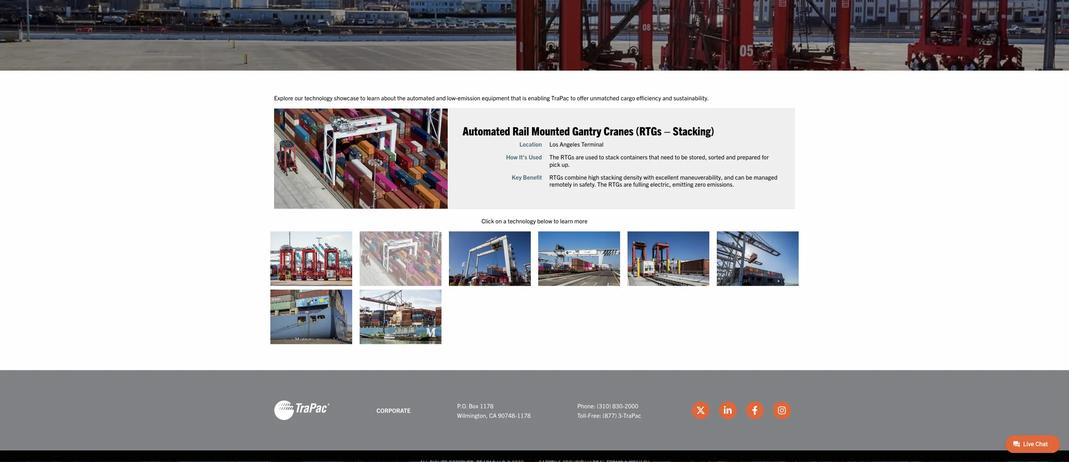 Task type: locate. For each thing, give the bounding box(es) containing it.
the down los
[[611, 170, 622, 179]]

learn left about
[[408, 105, 422, 113]]

for
[[847, 170, 855, 179]]

used
[[588, 170, 603, 179]]

be inside rtgs combine high stacking density with excellent maneuverability, and can be managed remotely in safety. the rtgs are fulling electric, emitting zero emissions.
[[829, 193, 836, 201]]

0 vertical spatial are
[[640, 170, 649, 179]]

be right can
[[829, 193, 836, 201]]

1 vertical spatial trapac los angeles automated stacking crane image
[[400, 258, 491, 319]]

equipment
[[536, 105, 566, 113]]

0 horizontal spatial be
[[757, 170, 765, 179]]

a
[[560, 242, 563, 250]]

(rtgs
[[707, 137, 736, 153]]

be
[[757, 170, 765, 179], [829, 193, 836, 201]]

footer containing p.o. box 1178
[[0, 412, 1070, 463]]

that left is
[[568, 105, 579, 113]]

unmatched
[[656, 105, 689, 113]]

box
[[521, 447, 532, 456]]

that inside the rtgs are used to stack containers that need to be stored, sorted and prepared for pick up.
[[722, 170, 733, 179]]

1 horizontal spatial be
[[829, 193, 836, 201]]

and left can
[[805, 193, 816, 201]]

0 vertical spatial the
[[611, 170, 622, 179]]

1 horizontal spatial learn
[[623, 242, 637, 250]]

sustainability.
[[749, 105, 788, 113]]

explore
[[305, 105, 326, 113]]

to right used
[[666, 170, 672, 179]]

are inside the rtgs are used to stack containers that need to be stored, sorted and prepared for pick up.
[[640, 170, 649, 179]]

1 vertical spatial technology
[[565, 242, 596, 250]]

more
[[639, 242, 653, 250]]

how
[[563, 170, 576, 179]]

click
[[535, 242, 549, 250]]

stacking
[[668, 193, 692, 201]]

1 horizontal spatial the
[[664, 201, 675, 209]]

cranes
[[671, 137, 704, 153]]

technology right a
[[565, 242, 596, 250]]

gantry
[[636, 137, 669, 153]]

learn left more
[[623, 242, 637, 250]]

offer
[[641, 105, 655, 113]]

0 vertical spatial that
[[568, 105, 579, 113]]

to right showcase
[[401, 105, 406, 113]]

technology
[[339, 105, 370, 113], [565, 242, 596, 250]]

the
[[442, 105, 451, 113]]

1 vertical spatial are
[[693, 201, 703, 209]]

that
[[568, 105, 579, 113], [722, 170, 733, 179]]

how it's used
[[563, 170, 603, 179]]

remotely
[[611, 201, 636, 209]]

0 horizontal spatial learn
[[408, 105, 422, 113]]

0 vertical spatial trapac los angeles automated stacking crane image
[[305, 121, 498, 232]]

are inside rtgs combine high stacking density with excellent maneuverability, and can be managed remotely in safety. the rtgs are fulling electric, emitting zero emissions.
[[693, 201, 703, 209]]

in
[[637, 201, 643, 209]]

1 horizontal spatial that
[[722, 170, 733, 179]]

footer
[[0, 412, 1070, 463]]

trapac los angeles automated straddle carrier image
[[301, 258, 392, 319]]

to
[[401, 105, 406, 113], [634, 105, 640, 113], [666, 170, 672, 179], [750, 170, 756, 179], [616, 242, 621, 250]]

be for managed
[[829, 193, 836, 201]]

and
[[485, 105, 496, 113], [737, 105, 747, 113], [807, 170, 818, 179], [805, 193, 816, 201]]

automated
[[452, 105, 483, 113]]

stacking)
[[748, 137, 794, 153]]

sorted
[[788, 170, 806, 179]]

1178
[[534, 447, 549, 456]]

rtgs down pick at the right of the page
[[611, 193, 626, 201]]

excellent
[[729, 193, 755, 201]]

phone: (310) 830-2000
[[642, 447, 710, 456]]

be left stored,
[[757, 170, 765, 179]]

0 horizontal spatial are
[[640, 170, 649, 179]]

and inside rtgs combine high stacking density with excellent maneuverability, and can be managed remotely in safety. the rtgs are fulling electric, emitting zero emissions.
[[805, 193, 816, 201]]

is
[[581, 105, 585, 113]]

trapac los angeles automated radiation scanning image
[[698, 258, 789, 319]]

angeles
[[622, 156, 645, 164]]

are
[[640, 170, 649, 179], [693, 201, 703, 209]]

it's
[[577, 170, 586, 179]]

1 vertical spatial the
[[664, 201, 675, 209]]

830-
[[681, 447, 695, 456]]

learn
[[408, 105, 422, 113], [623, 242, 637, 250]]

stored,
[[766, 170, 786, 179]]

0 horizontal spatial the
[[611, 170, 622, 179]]

automated
[[514, 137, 567, 153]]

to left offer
[[634, 105, 640, 113]]

are left used
[[640, 170, 649, 179]]

phone:
[[642, 447, 662, 456]]

0 vertical spatial be
[[757, 170, 765, 179]]

are left fulling
[[693, 201, 703, 209]]

efficiency
[[708, 105, 735, 113]]

rtgs
[[623, 170, 639, 179], [611, 193, 626, 201], [676, 201, 692, 209]]

our
[[328, 105, 337, 113]]

1 vertical spatial that
[[722, 170, 733, 179]]

corporate
[[419, 453, 457, 461]]

can
[[817, 193, 828, 201]]

prepared
[[819, 170, 846, 179]]

the right safety.
[[664, 201, 675, 209]]

0 horizontal spatial technology
[[339, 105, 370, 113]]

–
[[738, 137, 746, 153]]

technology right the our
[[339, 105, 370, 113]]

0 horizontal spatial that
[[568, 105, 579, 113]]

combine
[[628, 193, 653, 201]]

1 horizontal spatial are
[[693, 201, 703, 209]]

be inside the rtgs are used to stack containers that need to be stored, sorted and prepared for pick up.
[[757, 170, 765, 179]]

the
[[611, 170, 622, 179], [664, 201, 675, 209]]

fulling
[[704, 201, 721, 209]]

1 vertical spatial be
[[829, 193, 836, 201]]

emissions.
[[786, 201, 816, 209]]

that left need
[[722, 170, 733, 179]]

trapac los angeles automated stacking crane image
[[305, 121, 498, 232], [400, 258, 491, 319]]

rtgs down angeles at the top right
[[623, 170, 639, 179]]

and right sorted
[[807, 170, 818, 179]]



Task type: vqa. For each thing, say whether or not it's contained in the screenshot.
Time on the left bottom
no



Task type: describe. For each thing, give the bounding box(es) containing it.
explore our technology showcase to learn about the automated and low-emission equipment that is enabling trapac to offer unmatched cargo efficiency and sustainability.
[[305, 105, 788, 113]]

below
[[597, 242, 614, 250]]

the inside rtgs combine high stacking density with excellent maneuverability, and can be managed remotely in safety. the rtgs are fulling electric, emitting zero emissions.
[[664, 201, 675, 209]]

rtgs combine high stacking density with excellent maneuverability, and can be managed remotely in safety. the rtgs are fulling electric, emitting zero emissions.
[[611, 193, 865, 209]]

the inside the rtgs are used to stack containers that need to be stored, sorted and prepared for pick up.
[[611, 170, 622, 179]]

automated rail mounted gantry cranes (rtgs – stacking) main content
[[296, 104, 1070, 388]]

the rtgs are used to stack containers that need to be stored, sorted and prepared for pick up.
[[611, 170, 855, 187]]

high
[[654, 193, 666, 201]]

los angeles terminal
[[611, 156, 671, 164]]

about
[[424, 105, 440, 113]]

automated rail mounted gantry cranes (rtgs – stacking)
[[514, 137, 794, 153]]

stack
[[673, 170, 689, 179]]

los
[[611, 156, 621, 164]]

low-
[[497, 105, 509, 113]]

and inside the rtgs are used to stack containers that need to be stored, sorted and prepared for pick up.
[[807, 170, 818, 179]]

rail
[[570, 137, 588, 153]]

with
[[715, 193, 727, 201]]

containers
[[690, 170, 720, 179]]

safety.
[[644, 201, 663, 209]]

0 vertical spatial learn
[[408, 105, 422, 113]]

be for stored,
[[757, 170, 765, 179]]

need
[[735, 170, 749, 179]]

terminal
[[646, 156, 671, 164]]

and left low-
[[485, 105, 496, 113]]

enabling
[[587, 105, 611, 113]]

rtgs left density
[[676, 201, 692, 209]]

zero
[[773, 201, 785, 209]]

on
[[551, 242, 558, 250]]

emission
[[509, 105, 534, 113]]

managed
[[838, 193, 865, 201]]

1 horizontal spatial technology
[[565, 242, 596, 250]]

density
[[693, 193, 714, 201]]

electric,
[[723, 201, 746, 209]]

mounted
[[591, 137, 634, 153]]

up.
[[624, 178, 634, 187]]

pick
[[611, 178, 623, 187]]

0 vertical spatial technology
[[339, 105, 370, 113]]

emitting
[[748, 201, 771, 209]]

used
[[651, 170, 665, 179]]

to right below
[[616, 242, 621, 250]]

corporate image
[[305, 445, 367, 463]]

click on a technology below to learn more
[[535, 242, 653, 250]]

(310)
[[664, 447, 679, 456]]

and right efficiency
[[737, 105, 747, 113]]

location
[[578, 156, 603, 164]]

to right need
[[750, 170, 756, 179]]

1 vertical spatial learn
[[623, 242, 637, 250]]

maneuverability,
[[756, 193, 803, 201]]

trapac
[[613, 105, 633, 113]]

p.o. box 1178
[[508, 447, 549, 456]]

p.o.
[[508, 447, 520, 456]]

rtgs inside the rtgs are used to stack containers that need to be stored, sorted and prepared for pick up.
[[623, 170, 639, 179]]

showcase
[[371, 105, 399, 113]]

cargo
[[690, 105, 706, 113]]

2000
[[695, 447, 710, 456]]



